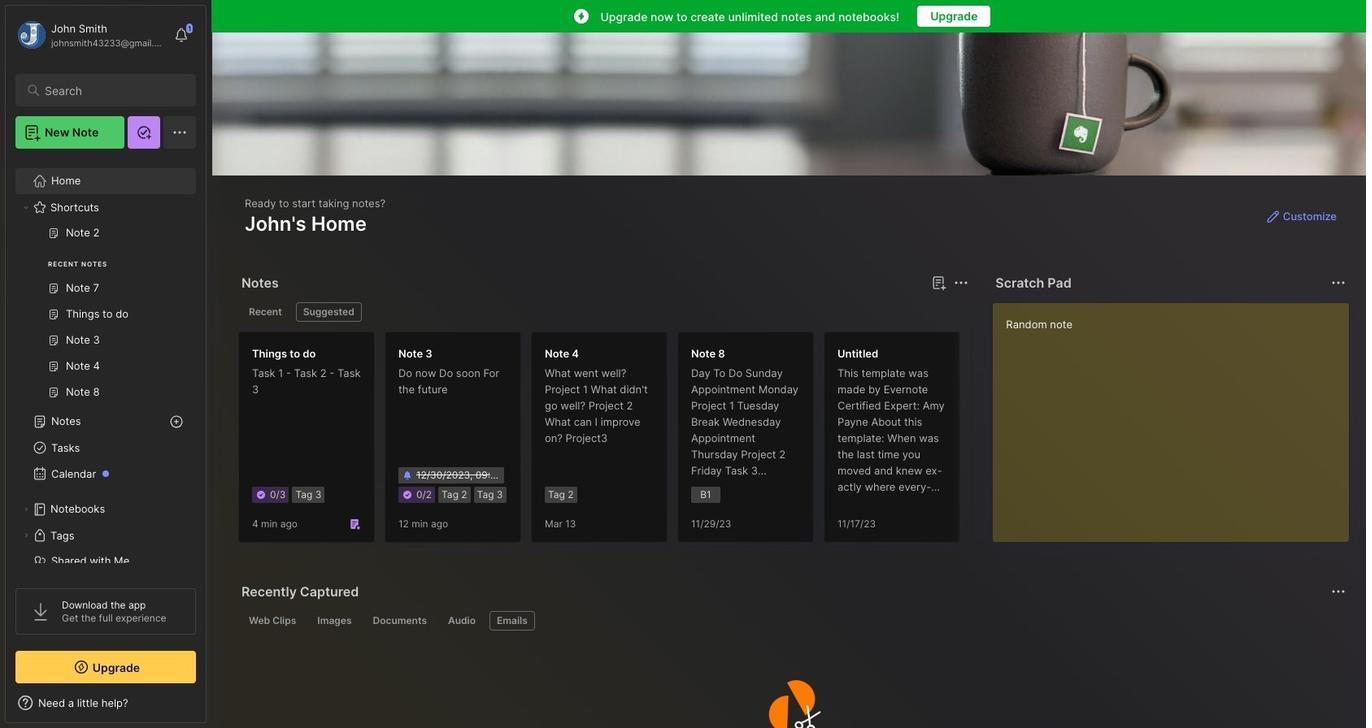 Task type: locate. For each thing, give the bounding box(es) containing it.
row group
[[238, 332, 1366, 553]]

None search field
[[45, 81, 181, 100]]

1 vertical spatial tab list
[[242, 612, 1344, 631]]

1 horizontal spatial more actions image
[[1329, 582, 1348, 602]]

Account field
[[15, 19, 166, 51]]

More actions field
[[950, 272, 973, 294], [1327, 272, 1350, 294], [1327, 581, 1350, 603]]

0 vertical spatial more actions image
[[952, 273, 971, 293]]

tree
[[6, 159, 206, 611]]

Start writing… text field
[[1006, 303, 1348, 529]]

0 vertical spatial tab list
[[242, 303, 966, 322]]

more actions image
[[952, 273, 971, 293], [1329, 582, 1348, 602]]

Search text field
[[45, 83, 181, 98]]

WHAT'S NEW field
[[6, 691, 206, 717]]

expand tags image
[[21, 531, 31, 541]]

group
[[15, 220, 195, 416]]

more actions image
[[1329, 273, 1348, 293]]

tab list
[[242, 303, 966, 322], [242, 612, 1344, 631]]

1 tab list from the top
[[242, 303, 966, 322]]

expand notebooks image
[[21, 505, 31, 515]]

tab
[[242, 303, 289, 322], [296, 303, 362, 322], [242, 612, 304, 631], [310, 612, 359, 631], [366, 612, 434, 631], [441, 612, 483, 631], [490, 612, 535, 631]]

1 vertical spatial more actions image
[[1329, 582, 1348, 602]]



Task type: describe. For each thing, give the bounding box(es) containing it.
0 horizontal spatial more actions image
[[952, 273, 971, 293]]

main element
[[0, 0, 211, 729]]

group inside main element
[[15, 220, 195, 416]]

tree inside main element
[[6, 159, 206, 611]]

none search field inside main element
[[45, 81, 181, 100]]

2 tab list from the top
[[242, 612, 1344, 631]]

click to collapse image
[[205, 699, 218, 718]]



Task type: vqa. For each thing, say whether or not it's contained in the screenshot.
'WHAT'S NEW' field
yes



